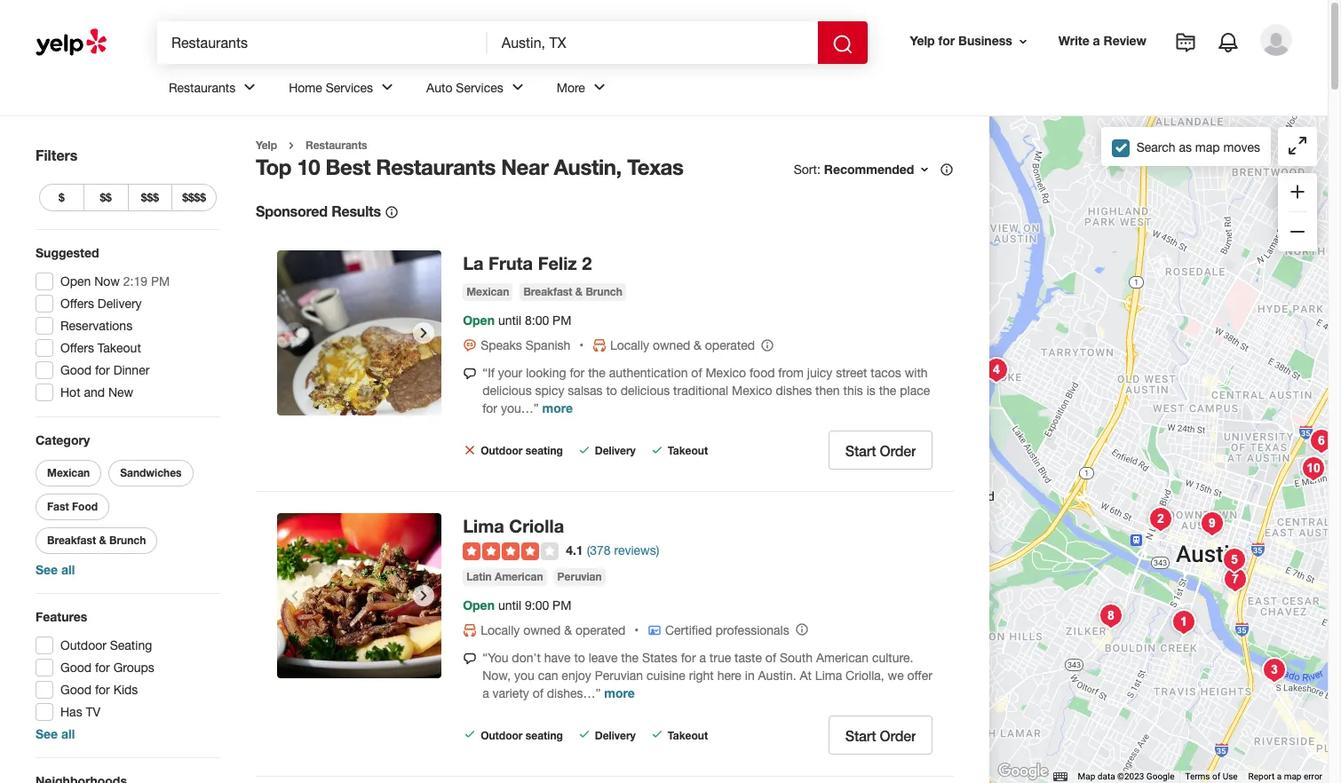 Task type: locate. For each thing, give the bounding box(es) containing it.
good for groups
[[60, 661, 154, 675]]

16 speech v2 image
[[463, 367, 477, 381], [463, 652, 477, 666]]

0 horizontal spatial operated
[[576, 624, 626, 638]]

pm right 9:00
[[553, 599, 571, 613]]

24 chevron down v2 image for auto services
[[507, 77, 528, 98]]

order down place
[[880, 442, 916, 459]]

order for la fruta feliz 2
[[880, 442, 916, 459]]

services for auto services
[[456, 80, 503, 95]]

locally owned & operated for 16 locally owned v2 image
[[481, 624, 626, 638]]

mexican inside group
[[47, 466, 90, 480]]

locally for 16 locally owned v2 icon
[[610, 339, 649, 353]]

cuisine
[[647, 669, 686, 683]]

2 order from the top
[[880, 727, 916, 744]]

user actions element
[[896, 22, 1317, 131]]

suggested group
[[30, 244, 220, 407]]

outdoor seating
[[481, 444, 563, 457], [481, 729, 563, 742]]

good inside suggested group
[[60, 363, 91, 377]]

good for good for kids
[[60, 683, 91, 697]]

salty sow image
[[1304, 423, 1339, 459]]

0 vertical spatial map
[[1195, 140, 1220, 154]]

1 horizontal spatial restaurants
[[306, 139, 367, 152]]

breakfast & brunch button
[[520, 284, 626, 301], [36, 528, 158, 554]]

0 vertical spatial delivery
[[98, 297, 142, 311]]

for up right
[[681, 651, 696, 666]]

None search field
[[157, 21, 871, 64]]

info icon image
[[760, 338, 775, 352], [760, 338, 775, 352], [795, 623, 809, 637], [795, 623, 809, 637]]

0 vertical spatial breakfast & brunch
[[524, 285, 622, 299]]

lima criolla
[[463, 516, 564, 537]]

auto services
[[426, 80, 503, 95]]

terms of use link
[[1185, 772, 1238, 782]]

outdoor for la
[[481, 444, 523, 457]]

seating down you…"
[[526, 444, 563, 457]]

locally
[[610, 339, 649, 353], [481, 624, 520, 638]]

takeout up dinner
[[98, 341, 141, 355]]

to
[[606, 384, 617, 398], [574, 651, 585, 666]]

start order link down "we"
[[829, 716, 933, 755]]

owned up authentication at top
[[653, 339, 690, 353]]

0 horizontal spatial restaurants
[[169, 80, 236, 95]]

1 vertical spatial offers
[[60, 341, 94, 355]]

1 all from the top
[[61, 562, 75, 577]]

1 until from the top
[[498, 314, 521, 328]]

more for fruta
[[542, 401, 573, 416]]

1 vertical spatial locally owned & operated
[[481, 624, 626, 638]]

24 chevron down v2 image for home services
[[377, 77, 398, 98]]

2 24 chevron down v2 image from the left
[[377, 77, 398, 98]]

operated up leave
[[576, 624, 626, 638]]

brunch inside group
[[109, 534, 146, 547]]

more down leave
[[604, 686, 635, 701]]

2 delicious from the left
[[621, 384, 670, 398]]

start order down "we"
[[845, 727, 916, 744]]

16 speaks spanish v2 image
[[463, 339, 477, 353]]

report a map error link
[[1248, 772, 1323, 782]]

pm right "2:19"
[[151, 274, 170, 289]]

map for a
[[1284, 772, 1302, 782]]

all down has
[[61, 727, 75, 742]]

map
[[1195, 140, 1220, 154], [1284, 772, 1302, 782]]

operated for 16 locally owned v2 image
[[576, 624, 626, 638]]

features
[[36, 609, 87, 624]]

0 vertical spatial more link
[[542, 401, 573, 416]]

order down "we"
[[880, 727, 916, 744]]

1 vertical spatial see
[[36, 727, 58, 742]]

offers delivery
[[60, 297, 142, 311]]

24 chevron down v2 image right more
[[589, 77, 610, 98]]

seating
[[110, 639, 152, 653]]

2 16 speech v2 image from the top
[[463, 652, 477, 666]]

16 checkmark v2 image
[[577, 443, 591, 457], [463, 728, 477, 742], [577, 728, 591, 742], [650, 728, 664, 742]]

0 vertical spatial mexican button
[[463, 284, 513, 301]]

2 outdoor seating from the top
[[481, 729, 563, 742]]

16 info v2 image
[[385, 205, 399, 219]]

peruvian
[[557, 570, 602, 584], [595, 669, 643, 683]]

see all down has
[[36, 727, 75, 742]]

breakfast & brunch
[[524, 285, 622, 299], [47, 534, 146, 547]]

data
[[1098, 772, 1115, 782]]

outdoor seating down variety
[[481, 729, 563, 742]]

the
[[588, 366, 606, 381], [879, 384, 897, 398], [621, 651, 639, 666]]

all for category
[[61, 562, 75, 577]]

1 none field from the left
[[171, 33, 473, 52]]

0 vertical spatial breakfast
[[524, 285, 572, 299]]

for inside yelp for business button
[[938, 33, 955, 48]]

4 24 chevron down v2 image from the left
[[589, 77, 610, 98]]

0 horizontal spatial mexican button
[[36, 460, 101, 487]]

1 horizontal spatial yelp
[[910, 33, 935, 48]]

1 horizontal spatial breakfast & brunch button
[[520, 284, 626, 301]]

good for good for dinner
[[60, 363, 91, 377]]

all for features
[[61, 727, 75, 742]]

yelp up top at the left of page
[[256, 139, 277, 152]]

see all for features
[[36, 727, 75, 742]]

map right as
[[1195, 140, 1220, 154]]

peruvian inside "you don't have to leave the states for a true taste of south american culture. now, you can enjoy peruvian cuisine right here in austin. at lima criolla, we offer a variety of dishes…"
[[595, 669, 643, 683]]

delivery for la fruta feliz 2
[[595, 444, 636, 457]]

at
[[800, 669, 812, 683]]

your
[[498, 366, 523, 381]]

pm inside open until 8:00 pm
[[553, 314, 571, 328]]

1 horizontal spatial american
[[816, 651, 869, 666]]

good for kids
[[60, 683, 138, 697]]

1 vertical spatial outdoor seating
[[481, 729, 563, 742]]

austin,
[[554, 155, 622, 180]]

1 horizontal spatial breakfast
[[524, 285, 572, 299]]

search image
[[832, 34, 853, 55]]

yelp for yelp for business
[[910, 33, 935, 48]]

mexican for the topmost mexican button
[[466, 285, 509, 299]]

until for criolla
[[498, 599, 521, 613]]

start order down is
[[845, 442, 916, 459]]

all up features
[[61, 562, 75, 577]]

24 chevron down v2 image for more
[[589, 77, 610, 98]]

"you don't have to leave the states for a true taste of south american culture. now, you can enjoy peruvian cuisine right here in austin. at lima criolla, we offer a variety of dishes…"
[[482, 651, 932, 701]]

dishes
[[776, 384, 812, 398]]

0 vertical spatial see
[[36, 562, 58, 577]]

until inside open until 9:00 pm
[[498, 599, 521, 613]]

1 vertical spatial more link
[[604, 686, 635, 701]]

delivery down open now 2:19 pm
[[98, 297, 142, 311]]

of left use
[[1212, 772, 1221, 782]]

2 start from the top
[[845, 727, 876, 744]]

1 vertical spatial start order
[[845, 727, 916, 744]]

0 vertical spatial offers
[[60, 297, 94, 311]]

©2023
[[1117, 772, 1144, 782]]

1 order from the top
[[880, 442, 916, 459]]

breakfast & brunch inside group
[[47, 534, 146, 547]]

16 speech v2 image left "if
[[463, 367, 477, 381]]

1 services from the left
[[326, 80, 373, 95]]

24 chevron down v2 image inside auto services link
[[507, 77, 528, 98]]

0 horizontal spatial none field
[[171, 33, 473, 52]]

1 horizontal spatial lima
[[815, 669, 842, 683]]

yelp inside button
[[910, 33, 935, 48]]

la fruta feliz 2 image
[[277, 251, 442, 415]]

restaurants
[[169, 80, 236, 95], [306, 139, 367, 152], [376, 155, 496, 180]]

jeremy m. image
[[1260, 24, 1292, 56]]

american inside "you don't have to leave the states for a true taste of south american culture. now, you can enjoy peruvian cuisine right here in austin. at lima criolla, we offer a variety of dishes…"
[[816, 651, 869, 666]]

until up the speaks
[[498, 314, 521, 328]]

peruvian down leave
[[595, 669, 643, 683]]

good up has tv
[[60, 683, 91, 697]]

none field up home services
[[171, 33, 473, 52]]

1 seating from the top
[[526, 444, 563, 457]]

0 horizontal spatial american
[[495, 570, 543, 584]]

lima right the at
[[815, 669, 842, 683]]

owned down 9:00
[[523, 624, 561, 638]]

lima up 4.1 star rating image
[[463, 516, 504, 537]]

16 speech v2 image for la fruta feliz 2
[[463, 367, 477, 381]]

offers up the reservations
[[60, 297, 94, 311]]

24 chevron down v2 image inside more link
[[589, 77, 610, 98]]

see all for category
[[36, 562, 75, 577]]

la fruta feliz 2
[[463, 253, 592, 274]]

16 info v2 image
[[940, 163, 954, 177]]

1 horizontal spatial breakfast & brunch
[[524, 285, 622, 299]]

the right leave
[[621, 651, 639, 666]]

terms of use
[[1185, 772, 1238, 782]]

of
[[691, 366, 702, 381], [766, 651, 776, 666], [533, 687, 543, 701], [1212, 772, 1221, 782]]

4.1 link
[[566, 541, 583, 558]]

1 horizontal spatial more link
[[604, 686, 635, 701]]

lima criolla image
[[277, 514, 442, 678]]

now,
[[482, 669, 511, 683]]

delivery left 16 checkmark v2 image
[[595, 444, 636, 457]]

yelp left "business"
[[910, 33, 935, 48]]

16 speech v2 image left "you
[[463, 652, 477, 666]]

previous image
[[284, 322, 306, 344]]

offers down the reservations
[[60, 341, 94, 355]]

anthem image
[[1217, 562, 1253, 597]]

slideshow element for la
[[277, 251, 442, 415]]

1 horizontal spatial none field
[[502, 33, 803, 52]]

0 vertical spatial peruvian
[[557, 570, 602, 584]]

0 horizontal spatial more
[[542, 401, 573, 416]]

start for la fruta feliz 2
[[845, 442, 876, 459]]

1 good from the top
[[60, 363, 91, 377]]

breakfast & brunch down food
[[47, 534, 146, 547]]

breakfast down "feliz"
[[524, 285, 572, 299]]

more
[[557, 80, 585, 95]]

0 horizontal spatial breakfast & brunch
[[47, 534, 146, 547]]

operated for 16 locally owned v2 icon
[[705, 339, 755, 353]]

1 vertical spatial pm
[[553, 314, 571, 328]]

more link for criolla
[[604, 686, 635, 701]]

1 horizontal spatial services
[[456, 80, 503, 95]]

peruvian down 4.1
[[557, 570, 602, 584]]

1 start from the top
[[845, 442, 876, 459]]

google image
[[994, 760, 1053, 783]]

2 vertical spatial pm
[[553, 599, 571, 613]]

mexican button down la on the left top
[[463, 284, 513, 301]]

brunch down 2
[[586, 285, 622, 299]]

1 horizontal spatial brunch
[[586, 285, 622, 299]]

1 horizontal spatial mexican button
[[463, 284, 513, 301]]

true
[[710, 651, 731, 666]]

1 offers from the top
[[60, 297, 94, 311]]

0 horizontal spatial services
[[326, 80, 373, 95]]

1 vertical spatial to
[[574, 651, 585, 666]]

0 horizontal spatial brunch
[[109, 534, 146, 547]]

breakfast down the fast food button
[[47, 534, 96, 547]]

pm right 8:00
[[553, 314, 571, 328]]

9:00
[[525, 599, 549, 613]]

outdoor up good for groups
[[60, 639, 106, 653]]

mexico up traditional
[[706, 366, 746, 381]]

0 horizontal spatial restaurants link
[[155, 64, 275, 115]]

2 start order from the top
[[845, 727, 916, 744]]

2 start order link from the top
[[829, 716, 933, 755]]

&
[[575, 285, 583, 299], [694, 339, 702, 353], [99, 534, 106, 547], [564, 624, 572, 638]]

0 vertical spatial takeout
[[98, 341, 141, 355]]

24 chevron down v2 image right auto services at the top
[[507, 77, 528, 98]]

peruvian inside button
[[557, 570, 602, 584]]

see all button up features
[[36, 562, 75, 577]]

2 horizontal spatial restaurants
[[376, 155, 496, 180]]

mexican inside mexican 'link'
[[466, 285, 509, 299]]

1 vertical spatial order
[[880, 727, 916, 744]]

good up good for kids
[[60, 661, 91, 675]]

2 slideshow element from the top
[[277, 514, 442, 678]]

1 vertical spatial breakfast & brunch button
[[36, 528, 158, 554]]

see
[[36, 562, 58, 577], [36, 727, 58, 742]]

business
[[958, 33, 1012, 48]]

10
[[297, 155, 320, 180]]

terms
[[1185, 772, 1210, 782]]

see all button for category
[[36, 562, 75, 577]]

1 vertical spatial start order link
[[829, 716, 933, 755]]

1 vertical spatial owned
[[523, 624, 561, 638]]

breakfast & brunch button down food
[[36, 528, 158, 554]]

0 horizontal spatial more link
[[542, 401, 573, 416]]

1 outdoor seating from the top
[[481, 444, 563, 457]]

24 chevron down v2 image left home
[[239, 77, 260, 98]]

outdoor seating down you…"
[[481, 444, 563, 457]]

0 vertical spatial slideshow element
[[277, 251, 442, 415]]

operated up food
[[705, 339, 755, 353]]

best
[[326, 155, 370, 180]]

1 vertical spatial takeout
[[668, 444, 708, 457]]

1 vertical spatial until
[[498, 599, 521, 613]]

0 vertical spatial see all
[[36, 562, 75, 577]]

mexican down la on the left top
[[466, 285, 509, 299]]

0 horizontal spatial locally
[[481, 624, 520, 638]]

1 horizontal spatial operated
[[705, 339, 755, 353]]

brunch down the fast food button
[[109, 534, 146, 547]]

austin.
[[758, 669, 796, 683]]

16 speech v2 image for lima criolla
[[463, 652, 477, 666]]

fruta
[[489, 253, 533, 274]]

24 chevron down v2 image
[[239, 77, 260, 98], [377, 77, 398, 98], [507, 77, 528, 98], [589, 77, 610, 98]]

group
[[1278, 173, 1317, 251], [32, 432, 220, 579], [30, 608, 220, 743]]

2 vertical spatial delivery
[[595, 729, 636, 742]]

outdoor inside group
[[60, 639, 106, 653]]

brunch inside breakfast & brunch link
[[586, 285, 622, 299]]

1 vertical spatial map
[[1284, 772, 1302, 782]]

yelp for business
[[910, 33, 1012, 48]]

2 seating from the top
[[526, 729, 563, 742]]

2 good from the top
[[60, 661, 91, 675]]

of up austin.
[[766, 651, 776, 666]]

0 vertical spatial more
[[542, 401, 573, 416]]

for left you…"
[[482, 402, 497, 416]]

locally owned & operated
[[610, 339, 755, 353], [481, 624, 626, 638]]

takeout for la fruta feliz 2
[[668, 444, 708, 457]]

2 see all from the top
[[36, 727, 75, 742]]

1 horizontal spatial to
[[606, 384, 617, 398]]

speaks
[[481, 339, 522, 353]]

mexican button up 'fast food' at the bottom left
[[36, 460, 101, 487]]

seating
[[526, 444, 563, 457], [526, 729, 563, 742]]

2 services from the left
[[456, 80, 503, 95]]

more link for fruta
[[542, 401, 573, 416]]

1 vertical spatial all
[[61, 727, 75, 742]]

1 16 speech v2 image from the top
[[463, 367, 477, 381]]

more for criolla
[[604, 686, 635, 701]]

8:00
[[525, 314, 549, 328]]

1 slideshow element from the top
[[277, 251, 442, 415]]

outdoor seating for criolla
[[481, 729, 563, 742]]

outdoor down variety
[[481, 729, 523, 742]]

mexican
[[466, 285, 509, 299], [47, 466, 90, 480]]

restaurants link up the best
[[306, 139, 367, 152]]

0 horizontal spatial owned
[[523, 624, 561, 638]]

yelp
[[910, 33, 935, 48], [256, 139, 277, 152]]

0 vertical spatial brunch
[[586, 285, 622, 299]]

0 vertical spatial outdoor seating
[[481, 444, 563, 457]]

services right the auto
[[456, 80, 503, 95]]

until left 9:00
[[498, 599, 521, 613]]

for left "business"
[[938, 33, 955, 48]]

slideshow element for lima
[[277, 514, 442, 678]]

breakfast inside group
[[47, 534, 96, 547]]

1 see from the top
[[36, 562, 58, 577]]

mexican button
[[463, 284, 513, 301], [36, 460, 101, 487]]

2 offers from the top
[[60, 341, 94, 355]]

1 horizontal spatial the
[[621, 651, 639, 666]]

for inside "you don't have to leave the states for a true taste of south american culture. now, you can enjoy peruvian cuisine right here in austin. at lima criolla, we offer a variety of dishes…"
[[681, 651, 696, 666]]

delivery
[[98, 297, 142, 311], [595, 444, 636, 457], [595, 729, 636, 742]]

1 horizontal spatial delicious
[[621, 384, 670, 398]]

2 horizontal spatial the
[[879, 384, 897, 398]]

operated
[[705, 339, 755, 353], [576, 624, 626, 638]]

restaurants link
[[155, 64, 275, 115], [306, 139, 367, 152]]

recommended
[[824, 162, 914, 177]]

map left error
[[1284, 772, 1302, 782]]

a right write
[[1093, 33, 1100, 48]]

1 horizontal spatial map
[[1284, 772, 1302, 782]]

until inside open until 8:00 pm
[[498, 314, 521, 328]]

1 start order from the top
[[845, 442, 916, 459]]

certified professionals
[[665, 624, 789, 638]]

enjoy
[[562, 669, 591, 683]]

0 vertical spatial until
[[498, 314, 521, 328]]

0 vertical spatial breakfast & brunch button
[[520, 284, 626, 301]]

0 vertical spatial restaurants
[[169, 80, 236, 95]]

mexican for the bottommost mexican button
[[47, 466, 90, 480]]

see all up features
[[36, 562, 75, 577]]

zoom out image
[[1287, 221, 1308, 242]]

delivery down 'dishes…"'
[[595, 729, 636, 742]]

0 horizontal spatial map
[[1195, 140, 1220, 154]]

1 see all button from the top
[[36, 562, 75, 577]]

1 horizontal spatial more
[[604, 686, 635, 701]]

2 until from the top
[[498, 599, 521, 613]]

2 vertical spatial open
[[463, 598, 495, 613]]

more
[[542, 401, 573, 416], [604, 686, 635, 701]]

None field
[[171, 33, 473, 52], [502, 33, 803, 52]]

group containing category
[[32, 432, 220, 579]]

pm inside open until 9:00 pm
[[553, 599, 571, 613]]

delicious down authentication at top
[[621, 384, 670, 398]]

start down the criolla, on the right of page
[[845, 727, 876, 744]]

1 vertical spatial delivery
[[595, 444, 636, 457]]

home services
[[289, 80, 373, 95]]

locally owned & operated up authentication at top
[[610, 339, 755, 353]]

open up 16 locally owned v2 image
[[463, 598, 495, 613]]

2 vertical spatial outdoor
[[481, 729, 523, 742]]

24 chevron down v2 image inside home services link
[[377, 77, 398, 98]]

start order for la fruta feliz 2
[[845, 442, 916, 459]]

24 chevron down v2 image inside restaurants link
[[239, 77, 260, 98]]

good up hot
[[60, 363, 91, 377]]

filters
[[36, 147, 78, 163]]

16 certified professionals v2 image
[[647, 624, 662, 638]]

this
[[843, 384, 863, 398]]

see for category
[[36, 562, 58, 577]]

offers for offers delivery
[[60, 297, 94, 311]]

speaks spanish
[[481, 339, 571, 353]]

hot
[[60, 385, 80, 400]]

fast food
[[47, 500, 98, 513]]

dinner
[[113, 363, 150, 377]]

pm for la fruta feliz 2
[[553, 314, 571, 328]]

0 vertical spatial start order link
[[829, 431, 933, 470]]

with
[[905, 366, 928, 381]]

quince lakehouse image
[[979, 352, 1014, 388]]

locally right 16 locally owned v2 icon
[[610, 339, 649, 353]]

1 vertical spatial group
[[32, 432, 220, 579]]

0 vertical spatial to
[[606, 384, 617, 398]]

0 vertical spatial 16 speech v2 image
[[463, 367, 477, 381]]

good
[[60, 363, 91, 377], [60, 661, 91, 675], [60, 683, 91, 697]]

reviews)
[[614, 544, 659, 558]]

takeout inside suggested group
[[98, 341, 141, 355]]

open for la
[[463, 313, 495, 328]]

1 horizontal spatial owned
[[653, 339, 690, 353]]

3 24 chevron down v2 image from the left
[[507, 77, 528, 98]]

takeout right 16 checkmark v2 image
[[668, 444, 708, 457]]

start down this
[[845, 442, 876, 459]]

1 vertical spatial breakfast & brunch
[[47, 534, 146, 547]]

is
[[867, 384, 876, 398]]

1 horizontal spatial restaurants link
[[306, 139, 367, 152]]

mexico down food
[[732, 384, 772, 398]]

3 good from the top
[[60, 683, 91, 697]]

latin american link
[[463, 569, 547, 586]]

you
[[514, 669, 534, 683]]

1 vertical spatial the
[[879, 384, 897, 398]]

see all button down has
[[36, 727, 75, 742]]

more link down leave
[[604, 686, 635, 701]]

zoom in image
[[1287, 182, 1308, 203]]

of inside "if your looking for the authentication of mexico food from juicy street tacos with delicious spicy salsas to delicious traditional mexico dishes then this is the place for you…"
[[691, 366, 702, 381]]

lima
[[463, 516, 504, 537], [815, 669, 842, 683]]

see all button for features
[[36, 727, 75, 742]]

category
[[36, 433, 90, 448]]

0 vertical spatial start
[[845, 442, 876, 459]]

0 horizontal spatial to
[[574, 651, 585, 666]]

american down 4.1 star rating image
[[495, 570, 543, 584]]

1 vertical spatial locally
[[481, 624, 520, 638]]

the up salsas
[[588, 366, 606, 381]]

0 vertical spatial restaurants link
[[155, 64, 275, 115]]

authentication
[[609, 366, 688, 381]]

1 see all from the top
[[36, 562, 75, 577]]

services for home services
[[326, 80, 373, 95]]

0 vertical spatial see all button
[[36, 562, 75, 577]]

projects image
[[1175, 32, 1196, 53]]

to right salsas
[[606, 384, 617, 398]]

0 vertical spatial open
[[60, 274, 91, 289]]

& down the fast food button
[[99, 534, 106, 547]]

breakfast & brunch button down 2
[[520, 284, 626, 301]]

kids
[[113, 683, 138, 697]]

seating for criolla
[[526, 729, 563, 742]]

dishes…"
[[547, 687, 601, 701]]

all
[[61, 562, 75, 577], [61, 727, 75, 742]]

0 vertical spatial locally
[[610, 339, 649, 353]]

1 vertical spatial slideshow element
[[277, 514, 442, 678]]

suggested
[[36, 245, 99, 260]]

2 all from the top
[[61, 727, 75, 742]]

0 vertical spatial mexican
[[466, 285, 509, 299]]

slideshow element
[[277, 251, 442, 415], [277, 514, 442, 678]]

0 vertical spatial the
[[588, 366, 606, 381]]

near
[[501, 155, 548, 180]]

mexican down "category"
[[47, 466, 90, 480]]

services right home
[[326, 80, 373, 95]]

1 start order link from the top
[[829, 431, 933, 470]]

offers
[[60, 297, 94, 311], [60, 341, 94, 355]]

2 none field from the left
[[502, 33, 803, 52]]

top
[[256, 155, 291, 180]]

south
[[780, 651, 813, 666]]

1 vertical spatial see all
[[36, 727, 75, 742]]

mexico
[[706, 366, 746, 381], [732, 384, 772, 398]]

now
[[94, 274, 120, 289]]

the right is
[[879, 384, 897, 398]]

1 24 chevron down v2 image from the left
[[239, 77, 260, 98]]

2 see all button from the top
[[36, 727, 75, 742]]

for down "offers takeout"
[[95, 363, 110, 377]]

outdoor right 16 close v2 "icon"
[[481, 444, 523, 457]]

1 vertical spatial brunch
[[109, 534, 146, 547]]

more link down spicy
[[542, 401, 573, 416]]

you…"
[[501, 402, 539, 416]]

more down spicy
[[542, 401, 573, 416]]

2 see from the top
[[36, 727, 58, 742]]

1 vertical spatial restaurants link
[[306, 139, 367, 152]]

24 chevron down v2 image left the auto
[[377, 77, 398, 98]]

open down suggested
[[60, 274, 91, 289]]

1 vertical spatial 16 speech v2 image
[[463, 652, 477, 666]]

0 horizontal spatial delicious
[[482, 384, 532, 398]]

delicious down "your"
[[482, 384, 532, 398]]

of up traditional
[[691, 366, 702, 381]]

juicy
[[807, 366, 833, 381]]



Task type: vqa. For each thing, say whether or not it's contained in the screenshot.
"Offers" inside Features GROUP
no



Task type: describe. For each thing, give the bounding box(es) containing it.
certified
[[665, 624, 712, 638]]

business categories element
[[155, 64, 1292, 115]]

in
[[745, 669, 755, 683]]

1618 asian fusion image
[[1257, 652, 1292, 688]]

order for lima criolla
[[880, 727, 916, 744]]

24 chevron down v2 image for restaurants
[[239, 77, 260, 98]]

pm for lima criolla
[[553, 599, 571, 613]]

aba - austin image
[[1166, 604, 1201, 640]]

la plancha image
[[1296, 451, 1331, 486]]

seating for fruta
[[526, 444, 563, 457]]

as
[[1179, 140, 1192, 154]]

culture.
[[872, 651, 913, 666]]

street
[[836, 366, 867, 381]]

none field find
[[171, 33, 473, 52]]

Find text field
[[171, 33, 473, 52]]

have
[[544, 651, 571, 666]]

write a review link
[[1051, 25, 1154, 57]]

for down good for groups
[[95, 683, 110, 697]]

0 vertical spatial mexico
[[706, 366, 746, 381]]

owned for 16 locally owned v2 image
[[523, 624, 561, 638]]

good for good for groups
[[60, 661, 91, 675]]

lima inside "you don't have to leave the states for a true taste of south american culture. now, you can enjoy peruvian cuisine right here in austin. at lima criolla, we offer a variety of dishes…"
[[815, 669, 842, 683]]

food
[[72, 500, 98, 513]]

16 locally owned v2 image
[[463, 624, 477, 638]]

la fruta feliz 2 link
[[463, 253, 592, 274]]

next image
[[413, 322, 434, 344]]

group containing features
[[30, 608, 220, 743]]

offers for offers takeout
[[60, 341, 94, 355]]

delivery inside suggested group
[[98, 297, 142, 311]]

moonshine patio bar & grill image
[[1217, 542, 1252, 578]]

latin
[[466, 570, 492, 584]]

outdoor for lima
[[481, 729, 523, 742]]

& down 2
[[575, 285, 583, 299]]

lima criolla link
[[463, 516, 564, 537]]

Near text field
[[502, 33, 803, 52]]

0 horizontal spatial breakfast & brunch button
[[36, 528, 158, 554]]

$$$$
[[182, 191, 206, 204]]

0 vertical spatial group
[[1278, 173, 1317, 251]]

top 10 best restaurants near austin, texas
[[256, 155, 683, 180]]

auto
[[426, 80, 452, 95]]

higher ground image
[[1194, 506, 1230, 541]]

qi austin image
[[1143, 501, 1178, 537]]

sponsored results
[[256, 203, 381, 220]]

open until 8:00 pm
[[463, 313, 571, 328]]

latin american button
[[463, 569, 547, 586]]

"if your looking for the authentication of mexico food from juicy street tacos with delicious spicy salsas to delicious traditional mexico dishes then this is the place for you…"
[[482, 366, 930, 416]]

previous image
[[284, 585, 306, 607]]

start for lima criolla
[[845, 727, 876, 744]]

4.1
[[566, 543, 583, 558]]

odd duck image
[[1093, 598, 1129, 634]]

for up good for kids
[[95, 661, 110, 675]]

map data ©2023 google
[[1078, 772, 1175, 782]]

map
[[1078, 772, 1095, 782]]

outdoor seating for fruta
[[481, 444, 563, 457]]

for up salsas
[[570, 366, 585, 381]]

map for as
[[1195, 140, 1220, 154]]

2 vertical spatial restaurants
[[376, 155, 496, 180]]

the inside "you don't have to leave the states for a true taste of south american culture. now, you can enjoy peruvian cuisine right here in austin. at lima criolla, we offer a variety of dishes…"
[[621, 651, 639, 666]]

(378 reviews) link
[[587, 541, 659, 558]]

owned for 16 locally owned v2 icon
[[653, 339, 690, 353]]

none field near
[[502, 33, 803, 52]]

report a map error
[[1248, 772, 1323, 782]]

16 locally owned v2 image
[[592, 339, 607, 353]]

$$$
[[141, 191, 159, 204]]

to inside "you don't have to leave the states for a true taste of south american culture. now, you can enjoy peruvian cuisine right here in austin. at lima criolla, we offer a variety of dishes…"
[[574, 651, 585, 666]]

has tv
[[60, 705, 100, 719]]

until for fruta
[[498, 314, 521, 328]]

groups
[[113, 661, 154, 675]]

0 horizontal spatial the
[[588, 366, 606, 381]]

expand map image
[[1287, 135, 1308, 156]]

more link
[[542, 64, 624, 115]]

start order link for lima criolla
[[829, 716, 933, 755]]

criolla
[[509, 516, 564, 537]]

1 delicious from the left
[[482, 384, 532, 398]]

american inside button
[[495, 570, 543, 584]]

texas
[[627, 155, 683, 180]]

& inside group
[[99, 534, 106, 547]]

see for features
[[36, 727, 58, 742]]

to inside "if your looking for the authentication of mexico food from juicy street tacos with delicious spicy salsas to delicious traditional mexico dishes then this is the place for you…"
[[606, 384, 617, 398]]

search as map moves
[[1137, 140, 1260, 154]]

offers takeout
[[60, 341, 141, 355]]

16 chevron down v2 image
[[918, 163, 932, 177]]

$$ button
[[83, 184, 127, 211]]

(378
[[587, 544, 611, 558]]

google
[[1147, 772, 1175, 782]]

write a review
[[1058, 33, 1147, 48]]

a down the "now,"
[[482, 687, 489, 701]]

good for dinner
[[60, 363, 150, 377]]

next image
[[413, 585, 434, 607]]

takeout for lima criolla
[[668, 729, 708, 742]]

open inside suggested group
[[60, 274, 91, 289]]

"you
[[482, 651, 508, 666]]

pm inside suggested group
[[151, 274, 170, 289]]

0 horizontal spatial lima
[[463, 516, 504, 537]]

$$$ button
[[127, 184, 172, 211]]

delivery for lima criolla
[[595, 729, 636, 742]]

restaurants inside business categories element
[[169, 80, 236, 95]]

yelp for yelp link on the top left of the page
[[256, 139, 277, 152]]

keyboard shortcuts image
[[1053, 773, 1067, 782]]

right
[[689, 669, 714, 683]]

locally owned & operated for 16 locally owned v2 icon
[[610, 339, 755, 353]]

home services link
[[275, 64, 412, 115]]

review
[[1104, 33, 1147, 48]]

from
[[778, 366, 804, 381]]

open for lima
[[463, 598, 495, 613]]

mexican link
[[463, 284, 513, 301]]

salsas
[[568, 384, 603, 398]]

(378 reviews)
[[587, 544, 659, 558]]

16 checkmark v2 image
[[650, 443, 664, 457]]

a right the report
[[1277, 772, 1282, 782]]

1 vertical spatial mexico
[[732, 384, 772, 398]]

16 chevron down v2 image
[[1016, 34, 1030, 49]]

16 close v2 image
[[463, 443, 477, 457]]

can
[[538, 669, 558, 683]]

tacos
[[871, 366, 901, 381]]

reservations
[[60, 319, 132, 333]]

$$
[[100, 191, 112, 204]]

notifications image
[[1218, 32, 1239, 53]]

start order for lima criolla
[[845, 727, 916, 744]]

a left true
[[699, 651, 706, 666]]

food
[[750, 366, 775, 381]]

of down can at the left of the page
[[533, 687, 543, 701]]

sandwiches button
[[109, 460, 193, 487]]

recommended button
[[824, 162, 932, 177]]

variety
[[493, 687, 529, 701]]

for inside suggested group
[[95, 363, 110, 377]]

la
[[463, 253, 484, 274]]

16 chevron right v2 image
[[284, 138, 298, 153]]

professionals
[[716, 624, 789, 638]]

taste
[[735, 651, 762, 666]]

report
[[1248, 772, 1275, 782]]

start order link for la fruta feliz 2
[[829, 431, 933, 470]]

leave
[[589, 651, 618, 666]]

then
[[815, 384, 840, 398]]

criolla,
[[846, 669, 884, 683]]

peruvian button
[[554, 569, 605, 586]]

& up traditional
[[694, 339, 702, 353]]

map region
[[799, 0, 1341, 783]]

spanish
[[526, 339, 571, 353]]

2:19
[[123, 274, 147, 289]]

use
[[1223, 772, 1238, 782]]

moves
[[1223, 140, 1260, 154]]

4.1 star rating image
[[463, 543, 559, 561]]

search
[[1137, 140, 1176, 154]]

peruvian link
[[554, 569, 605, 586]]

sort:
[[794, 163, 821, 177]]

locally for 16 locally owned v2 image
[[481, 624, 520, 638]]

breakfast & brunch link
[[520, 284, 626, 301]]

1 vertical spatial mexican button
[[36, 460, 101, 487]]

and
[[84, 385, 105, 400]]

sandwiches
[[120, 466, 182, 480]]

& up have
[[564, 624, 572, 638]]

feliz
[[538, 253, 577, 274]]

$ button
[[39, 184, 83, 211]]

here
[[717, 669, 742, 683]]



